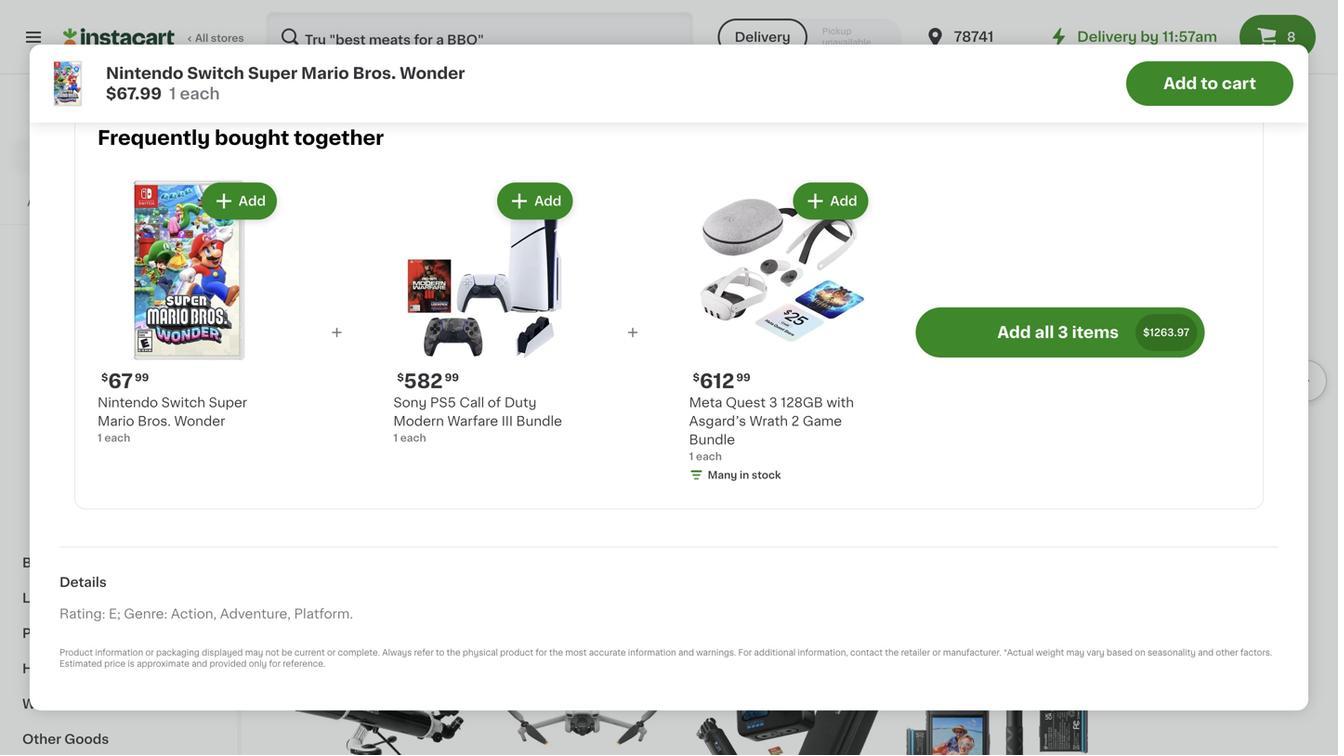 Task type: locate. For each thing, give the bounding box(es) containing it.
2 goods from the top
[[64, 733, 109, 746]]

other
[[1216, 649, 1239, 658]]

other
[[22, 733, 61, 746]]

for down mobile
[[817, 513, 835, 526]]

add inside button
[[1164, 76, 1197, 92]]

buy for buy 1, get $50 off
[[1114, 51, 1135, 61]]

1 left 112 on the bottom of the page
[[689, 452, 694, 462]]

view up '100%'
[[63, 160, 88, 171]]

nintendo down $ 67 99
[[98, 396, 158, 409]]

cameras up current
[[279, 589, 372, 609]]

$ for 212
[[905, 25, 912, 35]]

kit
[[1199, 104, 1217, 117]]

$ inside $ 162 99
[[283, 25, 289, 35]]

duty inside sony ps5 call of duty modern warfare iii bundle
[[1220, 458, 1252, 471]]

duty down $582.99 element
[[1220, 458, 1252, 471]]

view more
[[1218, 183, 1288, 196]]

accurate
[[589, 649, 626, 658]]

2 vertical spatial to
[[436, 649, 445, 658]]

e;
[[109, 608, 120, 621]]

buy inside product group
[[699, 460, 720, 470]]

0 vertical spatial of
[[488, 396, 501, 409]]

call for sony ps5 call of duty modern warfare iii bundle
[[1175, 458, 1200, 471]]

bar inside lg sp7r 7.1 channel high res audio sound bar with rear speaker kit
[[1223, 86, 1245, 99]]

99
[[326, 25, 340, 35], [741, 25, 756, 35], [533, 25, 547, 35], [948, 25, 962, 35], [1159, 25, 1174, 35], [135, 373, 149, 383], [445, 373, 459, 383], [737, 373, 751, 383], [736, 434, 750, 444]]

99 inside the $ 112 99
[[736, 434, 750, 444]]

1 horizontal spatial ps5
[[1145, 458, 1171, 471]]

stock inside product group
[[752, 470, 781, 480]]

mario inside nintendo switch super mario bros. wonder 1 each
[[98, 415, 134, 428]]

0 vertical spatial modern
[[393, 415, 444, 428]]

1 horizontal spatial video games
[[279, 180, 416, 200]]

pricing
[[91, 160, 128, 171]]

each inside nintendo switch super mario bros. wonder $67.99 1 each
[[180, 86, 220, 102]]

1, for $50
[[1137, 51, 1145, 61]]

to
[[1201, 76, 1218, 92], [161, 198, 172, 208], [436, 649, 445, 658]]

2 best seller from the top
[[492, 414, 539, 422]]

switch down all stores
[[187, 66, 244, 81]]

costco down '100%'
[[51, 198, 89, 208]]

99 inside $ 142 99
[[741, 25, 756, 35]]

many down 0.56
[[712, 125, 742, 135]]

0 vertical spatial 1,
[[1137, 51, 1145, 61]]

ps5 inside sony ps5 call of duty modern warfare iii bundle 1 each
[[430, 396, 456, 409]]

&
[[82, 291, 93, 304], [54, 326, 64, 339], [86, 362, 96, 375], [119, 397, 129, 410], [153, 432, 164, 445], [110, 486, 121, 499], [57, 557, 68, 570], [70, 663, 81, 676]]

ps5 inside sony ps5 call of duty modern warfare iii bundle
[[1145, 458, 1171, 471]]

99 for 582
[[445, 373, 459, 383]]

chargers
[[96, 291, 156, 304]]

0 horizontal spatial home
[[33, 432, 73, 445]]

bros. down security at the left bottom of page
[[138, 415, 171, 428]]

with down xbox
[[486, 495, 514, 508]]

switch down wearables in the left of the page
[[161, 396, 205, 409]]

bros. up subwoofer
[[353, 66, 396, 81]]

warfare inside sony ps5 call of duty modern warfare iii bundle 1 each
[[448, 415, 498, 428]]

1 vertical spatial goods
[[64, 733, 109, 746]]

$ for 112
[[697, 434, 704, 444]]

paper goods
[[22, 627, 109, 640]]

bar inside the 'yamaha ats-1090 sound bar with built in subwoofer'
[[441, 67, 463, 80]]

phones & wearables link
[[11, 350, 226, 386]]

2 horizontal spatial or
[[933, 649, 941, 658]]

0 horizontal spatial warfare
[[448, 415, 498, 428]]

1 vertical spatial warfare
[[1163, 476, 1214, 489]]

with down high
[[1249, 86, 1276, 99]]

may up only
[[245, 649, 263, 658]]

1 vertical spatial sony
[[1109, 458, 1142, 471]]

controller inside xbox series x 1tb console with additional controller
[[587, 495, 652, 508]]

speaker
[[1142, 104, 1196, 117]]

99 inside "$ 152 99"
[[533, 25, 547, 35]]

0 vertical spatial video games
[[279, 180, 416, 200]]

oz right '34'
[[76, 72, 88, 83]]

or up "approximate"
[[145, 649, 154, 658]]

off right the $50
[[1191, 51, 1206, 61]]

video games
[[279, 180, 416, 200], [33, 220, 121, 233]]

all
[[1035, 325, 1054, 340]]

1 horizontal spatial delivery
[[1077, 30, 1137, 44]]

costco up view pricing policy 'link'
[[94, 138, 143, 152]]

sony down "582"
[[393, 396, 427, 409]]

99 inside $ 162 99
[[326, 25, 340, 35]]

0 vertical spatial with
[[1249, 86, 1276, 99]]

oz right 0.56
[[728, 37, 740, 47]]

personal
[[84, 663, 143, 676]]

nintendo switch super mario bros. wonder $67.99 1 each
[[106, 66, 465, 102]]

& right the beer
[[57, 557, 68, 570]]

ps5 down $582.99 element
[[1145, 458, 1171, 471]]

many inside product group
[[708, 470, 737, 480]]

iii down $582.99 element
[[1217, 476, 1228, 489]]

for right product
[[536, 649, 547, 658]]

& inside phones & wearables link
[[86, 362, 96, 375]]

$ inside '$ 212 99'
[[905, 25, 912, 35]]

& inside smart home & security link
[[119, 397, 129, 410]]

sound up subwoofer
[[396, 67, 438, 80]]

1 vertical spatial electronics
[[76, 432, 150, 445]]

buy up the lg
[[1114, 51, 1135, 61]]

1 vertical spatial get
[[732, 460, 750, 470]]

& inside the cables & chargers link
[[82, 291, 93, 304]]

99 inside the $ 612 99
[[737, 373, 751, 383]]

additional
[[754, 649, 796, 658]]

view inside 'link'
[[63, 160, 88, 171]]

1 horizontal spatial iii
[[1217, 476, 1228, 489]]

get inside product group
[[732, 460, 750, 470]]

$ inside the $ 112 99
[[697, 434, 704, 444]]

best inside item carousel region
[[492, 414, 512, 422]]

call inside sony ps5 call of duty modern warfare iii bundle
[[1175, 458, 1200, 471]]

0 vertical spatial sony
[[393, 396, 427, 409]]

bros.
[[353, 66, 396, 81], [138, 415, 171, 428]]

for down the not at the left of page
[[269, 660, 281, 669]]

sound inside the 'yamaha ats-1090 sound bar with built in subwoofer'
[[396, 67, 438, 80]]

bundle down $582.99 element
[[1232, 476, 1277, 489]]

$ inside $ 282 99
[[1112, 25, 1119, 35]]

and left other
[[1198, 649, 1214, 658]]

product group containing 612
[[689, 179, 872, 486]]

0 vertical spatial goods
[[65, 627, 109, 640]]

the left retailer
[[885, 649, 899, 658]]

controller down console on the left bottom
[[587, 495, 652, 508]]

to up kit
[[1201, 76, 1218, 92]]

video
[[279, 180, 338, 200], [33, 220, 71, 233], [67, 326, 105, 339]]

0 horizontal spatial controller
[[587, 495, 652, 508]]

1 right $67.99
[[169, 86, 176, 102]]

iphone
[[838, 513, 883, 526]]

99 inside $ 67 99
[[135, 373, 149, 383]]

wonder up subwoofer
[[400, 66, 465, 81]]

0 horizontal spatial bar
[[441, 67, 463, 80]]

paper
[[22, 627, 62, 640]]

3 right all
[[1058, 325, 1069, 340]]

games down 'together' at top left
[[343, 180, 416, 200]]

each
[[180, 86, 220, 102], [104, 433, 130, 443], [400, 433, 426, 443], [696, 452, 722, 462]]

1 horizontal spatial buy
[[1114, 51, 1135, 61]]

& for personal
[[70, 663, 81, 676]]

1 vertical spatial modern
[[1109, 476, 1159, 489]]

& for video
[[54, 326, 64, 339]]

iii inside sony ps5 call of duty modern warfare iii bundle 1 each
[[502, 415, 513, 428]]

$ inside $ 582 99
[[397, 373, 404, 383]]

2 the from the left
[[549, 649, 563, 658]]

sound up kit
[[1178, 86, 1220, 99]]

1 horizontal spatial to
[[436, 649, 445, 658]]

1 vertical spatial ps5
[[1145, 458, 1171, 471]]

0 vertical spatial call
[[460, 396, 484, 409]]

meta
[[689, 396, 723, 409]]

99 up quest
[[737, 373, 751, 383]]

sony for sony ps5 call of duty modern warfare iii bundle 1 each
[[393, 396, 427, 409]]

30
[[677, 37, 691, 47]]

contact
[[850, 649, 883, 658]]

& for wearables
[[86, 362, 96, 375]]

$ inside $ 67 99
[[101, 373, 108, 383]]

$ inside $ 142 99
[[697, 25, 704, 35]]

health
[[22, 663, 67, 676]]

1, up the backbone
[[723, 460, 730, 470]]

warfare for sony ps5 call of duty modern warfare iii bundle
[[1163, 476, 1214, 489]]

controller down edition
[[748, 513, 814, 526]]

with up game
[[827, 396, 854, 409]]

sony inside sony ps5 call of duty modern warfare iii bundle 1 each
[[393, 396, 427, 409]]

& down home electronics & appliances 'link'
[[110, 486, 121, 499]]

bros. inside nintendo switch super mario bros. wonder 1 each
[[138, 415, 171, 428]]

computers & accessories
[[33, 486, 205, 499]]

1 horizontal spatial view
[[1218, 183, 1250, 196]]

warfare
[[448, 415, 498, 428], [1163, 476, 1214, 489]]

1 horizontal spatial off
[[1191, 51, 1206, 61]]

1, inside product group
[[723, 460, 730, 470]]

warfare inside sony ps5 call of duty modern warfare iii bundle
[[1163, 476, 1214, 489]]

1 vertical spatial 3
[[769, 396, 778, 409]]

2 vertical spatial many in stock
[[708, 470, 781, 480]]

1 vertical spatial for
[[536, 649, 547, 658]]

refer
[[414, 649, 434, 658]]

99 inside $ 282 99
[[1159, 25, 1174, 35]]

0 vertical spatial seller
[[514, 5, 539, 13]]

video games link down add costco membership to save
[[11, 209, 226, 244]]

0 vertical spatial wonder
[[400, 66, 465, 81]]

duty for sony ps5 call of duty modern warfare iii bundle 1 each
[[505, 396, 537, 409]]

0 vertical spatial duty
[[505, 396, 537, 409]]

switch inside nintendo switch super mario bros. wonder 1 each
[[161, 396, 205, 409]]

nintendo inside nintendo switch super mario bros. wonder $67.99 1 each
[[106, 66, 184, 81]]

on
[[1135, 649, 1146, 658]]

buy for buy 1, get $25 off
[[699, 460, 720, 470]]

1 goods from the top
[[65, 627, 109, 640]]

modern down "582"
[[393, 415, 444, 428]]

0 horizontal spatial costco
[[51, 198, 89, 208]]

1 horizontal spatial wonder
[[400, 66, 465, 81]]

1 horizontal spatial sound
[[1178, 86, 1220, 99]]

0 vertical spatial iii
[[502, 415, 513, 428]]

0 horizontal spatial information
[[95, 649, 143, 658]]

$ inside the $ 612 99
[[693, 373, 700, 383]]

or right retailer
[[933, 649, 941, 658]]

1 vertical spatial off
[[775, 460, 790, 470]]

1,
[[1137, 51, 1145, 61], [723, 460, 730, 470]]

& down security at the left bottom of page
[[153, 432, 164, 445]]

7.1
[[1168, 67, 1183, 80]]

1 may from the left
[[245, 649, 263, 658]]

electronics link
[[11, 138, 226, 174]]

call for sony ps5 call of duty modern warfare iii bundle 1 each
[[460, 396, 484, 409]]

582
[[404, 372, 443, 391]]

99 right '67'
[[135, 373, 149, 383]]

sony for sony ps5 call of duty modern warfare iii bundle
[[1109, 458, 1142, 471]]

warfare down $ 582 99 at left
[[448, 415, 498, 428]]

1 vertical spatial mario
[[98, 415, 134, 428]]

0 vertical spatial cameras link
[[11, 244, 226, 280]]

1 horizontal spatial the
[[549, 649, 563, 658]]

3 the from the left
[[885, 649, 899, 658]]

best seller up the 152
[[492, 5, 539, 13]]

best seller
[[492, 5, 539, 13], [492, 414, 539, 422]]

wonder inside nintendo switch super mario bros. wonder 1 each
[[174, 415, 225, 428]]

manufacturer.
[[943, 649, 1002, 658]]

video games down add costco membership to save
[[33, 220, 121, 233]]

0 horizontal spatial cameras
[[33, 256, 92, 269]]

78741
[[954, 30, 994, 44]]

switch for each
[[161, 396, 205, 409]]

0 horizontal spatial to
[[161, 198, 172, 208]]

99 inside $ 582 99
[[445, 373, 459, 383]]

99 right 112 on the bottom of the page
[[736, 434, 750, 444]]

ps5 for sony ps5 call of duty modern warfare iii bundle 1 each
[[430, 396, 456, 409]]

0 horizontal spatial cameras link
[[11, 244, 226, 280]]

modern for sony ps5 call of duty modern warfare iii bundle
[[1109, 476, 1159, 489]]

0 horizontal spatial video games
[[33, 220, 121, 233]]

2 seller from the top
[[514, 414, 539, 422]]

(3.99k)
[[951, 39, 990, 49]]

and down packaging at the left of the page
[[192, 660, 207, 669]]

0 vertical spatial video
[[279, 180, 338, 200]]

tv & video
[[33, 326, 105, 339]]

iii up xbox
[[502, 415, 513, 428]]

view left more
[[1218, 183, 1250, 196]]

many
[[1107, 55, 1136, 65], [284, 72, 313, 83], [712, 125, 742, 135], [708, 470, 737, 480]]

super for each
[[209, 396, 247, 409]]

0 vertical spatial games
[[343, 180, 416, 200]]

0 horizontal spatial get
[[732, 460, 750, 470]]

99 right 142
[[741, 25, 756, 35]]

delivery for delivery
[[735, 31, 791, 44]]

None search field
[[266, 11, 694, 63]]

in inside product group
[[740, 470, 749, 480]]

backbone
[[694, 476, 760, 489]]

99 inside '$ 212 99'
[[948, 25, 962, 35]]

1 horizontal spatial duty
[[1220, 458, 1252, 471]]

& inside health & personal care link
[[70, 663, 81, 676]]

nintendo inside nintendo switch super mario bros. wonder 1 each
[[98, 396, 158, 409]]

0 horizontal spatial the
[[447, 649, 461, 658]]

off inside product group
[[775, 460, 790, 470]]

0 horizontal spatial games
[[74, 220, 121, 233]]

goods for paper goods
[[65, 627, 109, 640]]

add costco membership to save
[[27, 198, 199, 208]]

each down all
[[180, 86, 220, 102]]

call
[[460, 396, 484, 409], [1175, 458, 1200, 471]]

information up 'price'
[[95, 649, 143, 658]]

home
[[76, 397, 116, 410], [33, 432, 73, 445]]

$ 582 99
[[397, 372, 459, 391]]

& for cider
[[57, 557, 68, 570]]

3 inside meta quest 3 128gb with asgard's wrath 2 game bundle 1 each
[[769, 396, 778, 409]]

0 vertical spatial 3
[[1058, 325, 1069, 340]]

bros. inside nintendo switch super mario bros. wonder $67.99 1 each
[[353, 66, 396, 81]]

information
[[95, 649, 143, 658], [628, 649, 676, 658]]

service type group
[[718, 19, 902, 56]]

1 vertical spatial super
[[209, 396, 247, 409]]

99 for 112
[[736, 434, 750, 444]]

1 vertical spatial buy
[[699, 460, 720, 470]]

0 horizontal spatial with
[[486, 495, 514, 508]]

612
[[700, 372, 735, 391]]

home down '67'
[[76, 397, 116, 410]]

delivery inside button
[[735, 31, 791, 44]]

3 for all
[[1058, 325, 1069, 340]]

modern inside sony ps5 call of duty modern warfare iii bundle
[[1109, 476, 1159, 489]]

cameras link up 'chargers' in the left of the page
[[11, 244, 226, 280]]

(429)
[[334, 39, 361, 49]]

off up one at the right of the page
[[775, 460, 790, 470]]

1 vertical spatial bundle
[[689, 433, 735, 446]]

3 up wrath
[[769, 396, 778, 409]]

99 up (187)
[[533, 25, 547, 35]]

many up playstation
[[708, 470, 737, 480]]

$50
[[1167, 51, 1188, 61]]

ps5 for sony ps5 call of duty modern warfare iii bundle
[[1145, 458, 1171, 471]]

subwoofer
[[360, 86, 431, 99]]

product group
[[98, 179, 281, 446], [393, 179, 577, 446], [689, 179, 872, 486], [279, 231, 471, 507], [694, 231, 886, 544], [1109, 231, 1301, 507], [279, 640, 471, 756], [486, 640, 679, 756], [694, 640, 886, 756], [901, 640, 1094, 756]]

1 inside nintendo switch super mario bros. wonder $67.99 1 each
[[169, 86, 176, 102]]

& right cables
[[82, 291, 93, 304]]

delivery for delivery by 11:57am
[[1077, 30, 1137, 44]]

phones
[[33, 362, 83, 375]]

switch inside nintendo switch super mario bros. wonder $67.99 1 each
[[187, 66, 244, 81]]

0 horizontal spatial for
[[269, 660, 281, 669]]

seller up series
[[514, 414, 539, 422]]

of down $582.99 element
[[1203, 458, 1216, 471]]

0 horizontal spatial iii
[[502, 415, 513, 428]]

iii for sony ps5 call of duty modern warfare iii bundle 1 each
[[502, 415, 513, 428]]

wonder inside nintendo switch super mario bros. wonder $67.99 1 each
[[400, 66, 465, 81]]

seller up "$ 152 99"
[[514, 5, 539, 13]]

2 horizontal spatial and
[[1198, 649, 1214, 658]]

iii for sony ps5 call of duty modern warfare iii bundle
[[1217, 476, 1228, 489]]

bar
[[441, 67, 463, 80], [1223, 86, 1245, 99]]

asgard's
[[689, 415, 746, 428]]

& left '67'
[[86, 362, 96, 375]]

packaging
[[156, 649, 200, 658]]

99 up (429)
[[326, 25, 340, 35]]

0 vertical spatial bar
[[441, 67, 463, 80]]

bundle inside sony ps5 call of duty modern warfare iii bundle
[[1232, 476, 1277, 489]]

99 right "582"
[[445, 373, 459, 383]]

1 vertical spatial of
[[1203, 458, 1216, 471]]

1 vertical spatial oz
[[76, 72, 88, 83]]

of inside sony ps5 call of duty modern warfare iii bundle
[[1203, 458, 1216, 471]]

0 vertical spatial buy
[[1114, 51, 1135, 61]]

1 vertical spatial call
[[1175, 458, 1200, 471]]

2 horizontal spatial the
[[885, 649, 899, 658]]

iii inside sony ps5 call of duty modern warfare iii bundle
[[1217, 476, 1228, 489]]

more
[[1253, 183, 1288, 196]]

wearables
[[100, 362, 168, 375]]

delivery by 11:57am
[[1077, 30, 1218, 44]]

1 horizontal spatial of
[[1203, 458, 1216, 471]]

2 horizontal spatial to
[[1201, 76, 1218, 92]]

super inside nintendo switch super mario bros. wonder $67.99 1 each
[[248, 66, 298, 81]]

112
[[704, 433, 734, 453]]

& inside tv & video link
[[54, 326, 64, 339]]

of inside sony ps5 call of duty modern warfare iii bundle 1 each
[[488, 396, 501, 409]]

& down $ 67 99
[[119, 397, 129, 410]]

bros. for nintendo switch super mario bros. wonder 1 each
[[138, 415, 171, 428]]

delivery by 11:57am link
[[1048, 26, 1218, 48]]

electronics up '100%'
[[22, 150, 98, 163]]

many up the lg
[[1107, 55, 1136, 65]]

may left vary
[[1067, 649, 1085, 658]]

0 vertical spatial oz
[[728, 37, 740, 47]]

best
[[492, 5, 512, 13], [492, 414, 512, 422]]

1 vertical spatial best
[[492, 414, 512, 422]]

0 vertical spatial best
[[492, 5, 512, 13]]

bar down the channel
[[1223, 86, 1245, 99]]

information,
[[798, 649, 848, 658]]

1 vertical spatial iii
[[1217, 476, 1228, 489]]

electronics down smart home & security
[[76, 432, 150, 445]]

1 horizontal spatial controller
[[748, 513, 814, 526]]

get up sp7r
[[1147, 51, 1165, 61]]

video down cables & chargers
[[67, 326, 105, 339]]

1 horizontal spatial for
[[536, 649, 547, 658]]

each inside sony ps5 call of duty modern warfare iii bundle 1 each
[[400, 433, 426, 443]]

super right security at the left bottom of page
[[209, 396, 247, 409]]

liquor link
[[11, 581, 226, 616]]

duty up xbox
[[505, 396, 537, 409]]

details
[[59, 576, 107, 589]]

2 best from the top
[[492, 414, 512, 422]]

1 vertical spatial home
[[33, 432, 73, 445]]

bar right 1090
[[441, 67, 463, 80]]

duty inside sony ps5 call of duty modern warfare iii bundle 1 each
[[505, 396, 537, 409]]

mario for nintendo switch super mario bros. wonder 1 each
[[98, 415, 134, 428]]

1 horizontal spatial bar
[[1223, 86, 1245, 99]]

to right refer
[[436, 649, 445, 658]]

view pricing policy link
[[63, 158, 174, 173]]

item carousel region
[[279, 223, 1327, 558]]

$ 212 99
[[905, 24, 962, 44]]

1 up appliances
[[98, 433, 102, 443]]

information right accurate
[[628, 649, 676, 658]]

1 vertical spatial video
[[33, 220, 71, 233]]

buy down 112 on the bottom of the page
[[699, 460, 720, 470]]

nintendo up $67.99
[[106, 66, 184, 81]]

switch
[[187, 66, 244, 81], [161, 396, 205, 409]]

get left $25
[[732, 460, 750, 470]]

mario inside nintendo switch super mario bros. wonder $67.99 1 each
[[301, 66, 349, 81]]

each inside nintendo switch super mario bros. wonder 1 each
[[104, 433, 130, 443]]

call inside sony ps5 call of duty modern warfare iii bundle 1 each
[[460, 396, 484, 409]]

sony down $582.99 element
[[1109, 458, 1142, 471]]

0 horizontal spatial off
[[775, 460, 790, 470]]

3 or from the left
[[933, 649, 941, 658]]

product group containing 67
[[98, 179, 281, 446]]

0 vertical spatial home
[[76, 397, 116, 410]]

99 up (3.99k)
[[948, 25, 962, 35]]

1 horizontal spatial cameras
[[279, 589, 372, 609]]

cameras up cables
[[33, 256, 92, 269]]

0 horizontal spatial 1,
[[723, 460, 730, 470]]

each up the backbone
[[696, 452, 722, 462]]

and left warnings.
[[678, 649, 694, 658]]

34
[[59, 72, 73, 83]]

1 horizontal spatial costco
[[94, 138, 143, 152]]

mario for nintendo switch super mario bros. wonder $67.99 1 each
[[301, 66, 349, 81]]

0 horizontal spatial call
[[460, 396, 484, 409]]

in inside 24 ct many in stock
[[1139, 55, 1148, 65]]

super up with
[[248, 66, 298, 81]]

duty for sony ps5 call of duty modern warfare iii bundle
[[1220, 458, 1252, 471]]

$ inside "$ 152 99"
[[490, 25, 497, 35]]

wonder down security at the left bottom of page
[[174, 415, 225, 428]]

1 horizontal spatial get
[[1147, 51, 1165, 61]]

1 down $ 582 99 at left
[[393, 433, 398, 443]]

1 or from the left
[[145, 649, 154, 658]]

0 vertical spatial warfare
[[448, 415, 498, 428]]

modern down $582.99 element
[[1109, 476, 1159, 489]]

buy
[[1114, 51, 1135, 61], [699, 460, 720, 470]]

1 horizontal spatial mario
[[301, 66, 349, 81]]

& right tv
[[54, 326, 64, 339]]

tv & video link
[[11, 315, 226, 350]]

the left most
[[549, 649, 563, 658]]

meta quest 3 128gb with asgard's wrath 2 game bundle 1 each
[[689, 396, 854, 462]]

0 horizontal spatial duty
[[505, 396, 537, 409]]

bundle inside sony ps5 call of duty modern warfare iii bundle 1 each
[[516, 415, 562, 428]]

view more link
[[1218, 180, 1301, 199]]

99 for 212
[[948, 25, 962, 35]]

1 vertical spatial with
[[827, 396, 854, 409]]

sp7r
[[1130, 67, 1165, 80]]

78741 button
[[924, 11, 1036, 63]]

sony inside sony ps5 call of duty modern warfare iii bundle
[[1109, 458, 1142, 471]]

modern inside sony ps5 call of duty modern warfare iii bundle 1 each
[[393, 415, 444, 428]]

best up the 152
[[492, 5, 512, 13]]

& inside beer & cider link
[[57, 557, 68, 570]]

membership
[[92, 198, 158, 208]]

& inside "computers & accessories" "link"
[[110, 486, 121, 499]]

1 horizontal spatial video games link
[[279, 179, 416, 201]]

many inside 24 ct many in stock
[[1107, 55, 1136, 65]]

bundle for sony ps5 call of duty modern warfare iii bundle 1 each
[[516, 415, 562, 428]]

0 vertical spatial sound
[[396, 67, 438, 80]]

nintendo for each
[[98, 396, 158, 409]]

in
[[345, 86, 357, 99]]

for
[[739, 649, 752, 658]]

view for view more
[[1218, 183, 1250, 196]]

1 horizontal spatial call
[[1175, 458, 1200, 471]]

1 horizontal spatial 3
[[1058, 325, 1069, 340]]

99 for 282
[[1159, 25, 1174, 35]]

wonder for nintendo switch super mario bros. wonder 1 each
[[174, 415, 225, 428]]

vary
[[1087, 649, 1105, 658]]

product information or packaging displayed may not be current or complete. always refer to the physical product for the most accurate information and warnings. for additional information, contact the retailer or manufacturer. *actual weight may vary based on seasonality and other factors. estimated price is approximate and provided only for reference.
[[59, 649, 1273, 669]]

super inside nintendo switch super mario bros. wonder 1 each
[[209, 396, 247, 409]]



Task type: describe. For each thing, give the bounding box(es) containing it.
home electronics & appliances link
[[11, 421, 226, 475]]

high
[[1243, 67, 1274, 80]]

beer & cider link
[[11, 546, 226, 581]]

stock inside 24 ct many in stock
[[1151, 55, 1180, 65]]

physical
[[463, 649, 498, 658]]

smart
[[33, 397, 73, 410]]

nintendo for 1
[[106, 66, 184, 81]]

0 vertical spatial electronics
[[22, 150, 98, 163]]

wine link
[[11, 687, 226, 722]]

bought
[[215, 128, 289, 148]]

0 vertical spatial costco
[[94, 138, 143, 152]]

beer & cider
[[22, 557, 108, 570]]

0 vertical spatial cameras
[[33, 256, 92, 269]]

1 vertical spatial cameras link
[[279, 588, 372, 610]]

bundle inside meta quest 3 128gb with asgard's wrath 2 game bundle 1 each
[[689, 433, 735, 446]]

health & personal care
[[22, 663, 178, 676]]

$ for 162
[[283, 25, 289, 35]]

audio
[[1137, 86, 1175, 99]]

all stores
[[195, 33, 244, 43]]

sound inside lg sp7r 7.1 channel high res audio sound bar with rear speaker kit
[[1178, 86, 1220, 99]]

1, for $25
[[723, 460, 730, 470]]

view pricing policy
[[63, 160, 163, 171]]

1 inside meta quest 3 128gb with asgard's wrath 2 game bundle 1 each
[[689, 452, 694, 462]]

1 information from the left
[[95, 649, 143, 658]]

$67.99 element
[[279, 431, 471, 455]]

smart home & security
[[33, 397, 187, 410]]

99 for 142
[[741, 25, 756, 35]]

99 for 67
[[135, 373, 149, 383]]

adventure,
[[220, 608, 291, 621]]

(1.83k)
[[128, 57, 164, 68]]

wonder for nintendo switch super mario bros. wonder $67.99 1 each
[[400, 66, 465, 81]]

buy 1, get $25 off
[[699, 460, 790, 470]]

home electronics & appliances
[[33, 432, 164, 464]]

warfare for sony ps5 call of duty modern warfare iii bundle 1 each
[[448, 415, 498, 428]]

most
[[565, 649, 587, 658]]

gaming
[[694, 513, 745, 526]]

(187)
[[540, 39, 564, 49]]

cables & chargers
[[33, 291, 156, 304]]

with inside meta quest 3 128gb with asgard's wrath 2 game bundle 1 each
[[827, 396, 854, 409]]

2 vertical spatial video
[[67, 326, 105, 339]]

$ 142 99
[[697, 24, 756, 44]]

of for sony ps5 call of duty modern warfare iii bundle 1 each
[[488, 396, 501, 409]]

oz inside button
[[728, 37, 740, 47]]

100%
[[47, 179, 76, 189]]

nintendo switch super mario bros. wonder 1 each
[[98, 396, 247, 443]]

seller inside item carousel region
[[514, 414, 539, 422]]

$ for 142
[[697, 25, 704, 35]]

0 horizontal spatial video games link
[[11, 209, 226, 244]]

1 best seller from the top
[[492, 5, 539, 13]]

(18)
[[1177, 125, 1197, 135]]

1 seller from the top
[[514, 5, 539, 13]]

switch for 1
[[187, 66, 244, 81]]

product group containing 582
[[393, 179, 577, 446]]

2 information from the left
[[628, 649, 676, 658]]

current
[[295, 649, 325, 658]]

cider
[[71, 557, 108, 570]]

appliances
[[33, 451, 106, 464]]

goods for other goods
[[64, 733, 109, 746]]

super for 1
[[248, 66, 298, 81]]

1 vertical spatial video games
[[33, 220, 121, 233]]

& for chargers
[[82, 291, 93, 304]]

costco logo image
[[101, 97, 136, 132]]

152
[[497, 24, 531, 44]]

2 may from the left
[[1067, 649, 1085, 658]]

142
[[704, 24, 740, 44]]

-
[[869, 476, 874, 489]]

electronics inside home electronics & appliances
[[76, 432, 150, 445]]

satisfaction
[[78, 179, 141, 189]]

$ 162 99
[[283, 24, 340, 44]]

rating: e; genre: action, adventure, platform.
[[59, 608, 353, 621]]

displayed
[[202, 649, 243, 658]]

0.56
[[702, 37, 726, 47]]

1 vertical spatial cameras
[[279, 589, 372, 609]]

factors.
[[1241, 649, 1273, 658]]

wrath
[[750, 415, 788, 428]]

3 for quest
[[769, 396, 778, 409]]

with inside xbox series x 1tb console with additional controller
[[486, 495, 514, 508]]

99 for 152
[[533, 25, 547, 35]]

bros. for nintendo switch super mario bros. wonder $67.99 1 each
[[353, 66, 396, 81]]

with inside lg sp7r 7.1 channel high res audio sound bar with rear speaker kit
[[1249, 86, 1276, 99]]

& for accessories
[[110, 486, 121, 499]]

retailer
[[901, 649, 930, 658]]

home inside home electronics & appliances
[[33, 432, 73, 445]]

items
[[1072, 325, 1119, 340]]

of for sony ps5 call of duty modern warfare iii bundle
[[1203, 458, 1216, 471]]

x
[[693, 37, 699, 47]]

cables & chargers link
[[11, 280, 226, 315]]

baby
[[22, 79, 57, 92]]

series
[[523, 476, 563, 489]]

1 inside nintendo switch super mario bros. wonder 1 each
[[98, 433, 102, 443]]

beer
[[22, 557, 54, 570]]

cart
[[1222, 76, 1257, 92]]

$ for 582
[[397, 373, 404, 383]]

67
[[108, 372, 133, 391]]

99 for 162
[[326, 25, 340, 35]]

instacart logo image
[[63, 26, 175, 48]]

rating:
[[59, 608, 105, 621]]

yamaha
[[279, 67, 330, 80]]

*actual
[[1004, 649, 1034, 658]]

frequently bought together
[[98, 128, 384, 148]]

2
[[792, 415, 800, 428]]

1090
[[360, 67, 393, 80]]

$582.99 element
[[1109, 431, 1301, 455]]

& inside home electronics & appliances
[[153, 432, 164, 445]]

add to cart
[[1164, 76, 1257, 92]]

1 the from the left
[[447, 649, 461, 658]]

mobile
[[821, 495, 865, 508]]

x
[[567, 476, 576, 489]]

1 inside sony ps5 call of duty modern warfare iii bundle 1 each
[[393, 433, 398, 443]]

99 for 612
[[737, 373, 751, 383]]

policy
[[130, 160, 163, 171]]

0 vertical spatial many in stock
[[284, 72, 357, 83]]

1 vertical spatial costco
[[51, 198, 89, 208]]

be
[[282, 649, 292, 658]]

(lightning)
[[794, 476, 865, 489]]

1 best from the top
[[492, 5, 512, 13]]

sony ps5 call of duty modern warfare iii bundle 1 each
[[393, 396, 562, 443]]

baby link
[[11, 68, 226, 103]]

only
[[249, 660, 267, 669]]

to inside product information or packaging displayed may not be current or complete. always refer to the physical product for the most accurate information and warnings. for additional information, contact the retailer or manufacturer. *actual weight may vary based on seasonality and other factors. estimated price is approximate and provided only for reference.
[[436, 649, 445, 658]]

bundle for sony ps5 call of duty modern warfare iii bundle
[[1232, 476, 1277, 489]]

many in stock inside product group
[[708, 470, 781, 480]]

xbox series x 1tb console with additional controller
[[486, 476, 660, 508]]

each inside meta quest 3 128gb with asgard's wrath 2 game bundle 1 each
[[696, 452, 722, 462]]

1 vertical spatial many in stock
[[712, 125, 786, 135]]

other goods link
[[11, 722, 226, 756]]

floral link
[[11, 103, 226, 138]]

many up with
[[284, 72, 313, 83]]

best seller inside item carousel region
[[492, 414, 539, 422]]

1 vertical spatial to
[[161, 198, 172, 208]]

$ for 152
[[490, 25, 497, 35]]

get for $50
[[1147, 51, 1165, 61]]

smart home & security link
[[11, 386, 226, 421]]

$ 67 99
[[101, 372, 149, 391]]

30 x 0.56 oz
[[677, 37, 740, 47]]

edition
[[772, 495, 817, 508]]

$ for 67
[[101, 373, 108, 383]]

stores
[[211, 33, 244, 43]]

phones & wearables
[[33, 362, 168, 375]]

product
[[59, 649, 93, 658]]

1 horizontal spatial and
[[678, 649, 694, 658]]

other goods
[[22, 733, 109, 746]]

tv
[[33, 326, 50, 339]]

product group containing 112
[[694, 231, 886, 544]]

for inside the backbone one (lightning) - playstation edition mobile gaming controller for iphone
[[817, 513, 835, 526]]

0 horizontal spatial oz
[[76, 72, 88, 83]]

$ for 612
[[693, 373, 700, 383]]

off for buy 1, get $50 off
[[1191, 51, 1206, 61]]

$ for 282
[[1112, 25, 1119, 35]]

8
[[1287, 31, 1296, 44]]

price
[[104, 660, 126, 669]]

30 x 0.56 oz button
[[677, 0, 867, 71]]

2 or from the left
[[327, 649, 336, 658]]

$ 112 99
[[697, 433, 750, 453]]

modern for sony ps5 call of duty modern warfare iii bundle 1 each
[[393, 415, 444, 428]]

0 horizontal spatial and
[[192, 660, 207, 669]]

add all 3 items
[[998, 325, 1119, 340]]

view for view pricing policy
[[63, 160, 88, 171]]

computers
[[33, 486, 107, 499]]

0 vertical spatial video games link
[[279, 179, 416, 201]]

off for buy 1, get $25 off
[[775, 460, 790, 470]]

to inside button
[[1201, 76, 1218, 92]]

care
[[146, 663, 178, 676]]

get for $25
[[732, 460, 750, 470]]

all
[[195, 33, 208, 43]]

controller inside the backbone one (lightning) - playstation edition mobile gaming controller for iphone
[[748, 513, 814, 526]]



Task type: vqa. For each thing, say whether or not it's contained in the screenshot.
russet inside Russet Potato Bag 10 lb bag
no



